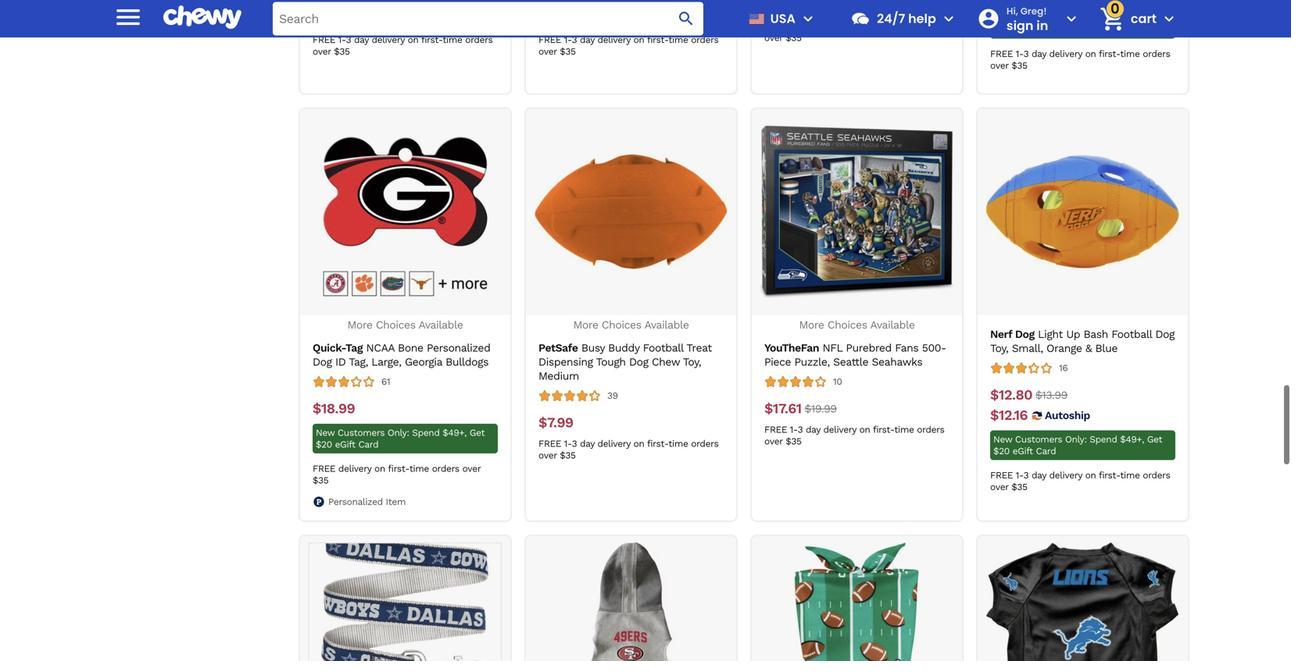 Task type: describe. For each thing, give the bounding box(es) containing it.
more for $7.99
[[573, 319, 598, 332]]

$7.99 text field
[[538, 415, 573, 432]]

large,
[[371, 356, 401, 369]]

24/7 help
[[877, 10, 936, 27]]

piece
[[764, 356, 791, 369]]

more for $18.99
[[347, 319, 372, 332]]

dog inside the light up bash football dog toy, small, orange & blue
[[1155, 328, 1175, 341]]

3 inside $7.99 free 1-3 day delivery on first-time orders over $35
[[572, 439, 577, 450]]

on inside the free delivery on first-time orders over $35
[[374, 464, 385, 475]]

petsafe busy buddy football treat dispensing tough dog chew toy, medium image
[[534, 115, 728, 309]]

500-
[[922, 342, 946, 355]]

item
[[386, 497, 406, 508]]

tag,
[[349, 356, 368, 369]]

nfl purebred fans 500- piece puzzle, seattle seahawks
[[764, 342, 946, 369]]

busy
[[581, 342, 605, 355]]

Product search field
[[273, 2, 703, 36]]

littlearth nfl stretch dog & cat jersey, detroit lions, big dog image
[[986, 543, 1180, 662]]

chewy support image
[[850, 9, 871, 29]]

time inside the free delivery on first-time orders over $35
[[409, 464, 429, 475]]

24/7 help link
[[844, 0, 936, 38]]

sign
[[1007, 17, 1034, 34]]

more choices available for $18.99
[[347, 319, 463, 332]]

39
[[607, 391, 618, 402]]

3 choices from the left
[[828, 319, 867, 332]]

puzzle,
[[794, 356, 830, 369]]

light
[[1038, 328, 1063, 341]]

toy, inside busy buddy football treat dispensing tough dog chew toy, medium
[[683, 356, 701, 369]]

nerf dog light up bash football dog toy, small, orange & blue image
[[986, 115, 1180, 309]]

61
[[381, 377, 390, 388]]

&
[[1085, 342, 1092, 355]]

autoship
[[1045, 409, 1090, 422]]

nerf dog
[[990, 328, 1035, 341]]

greg!
[[1020, 4, 1047, 17]]

$7.99
[[538, 415, 573, 431]]

$17.61
[[764, 401, 802, 417]]

$13.99
[[1036, 389, 1067, 402]]

dog up small,
[[1015, 328, 1035, 341]]

up
[[1066, 328, 1080, 341]]

free inside $7.99 free 1-3 day delivery on first-time orders over $35
[[538, 439, 561, 450]]

hi,
[[1007, 4, 1018, 17]]

frisco football personalized dog & cat bandana, large image
[[760, 543, 954, 662]]

orders inside the free delivery on first-time orders over $35
[[432, 464, 459, 475]]

$17.61 text field
[[764, 401, 802, 418]]

dog inside busy buddy football treat dispensing tough dog chew toy, medium
[[629, 356, 648, 369]]

cart
[[1131, 10, 1157, 27]]

youthefan nfl purebred fans 500-piece puzzle, seattle seahawks image
[[760, 115, 954, 309]]

first- inside the free delivery on first-time orders over $35
[[388, 464, 409, 475]]

0 horizontal spatial personalized
[[328, 497, 383, 508]]

available for $7.99
[[644, 319, 689, 332]]

dog inside ncaa bone personalized dog id tag, large, georgia bulldogs
[[313, 356, 332, 369]]

$12.80 text field
[[990, 387, 1032, 404]]

$19.99 text field
[[805, 401, 837, 418]]

over inside $7.99 free 1-3 day delivery on first-time orders over $35
[[538, 451, 557, 462]]

delivery inside $7.99 free 1-3 day delivery on first-time orders over $35
[[597, 439, 631, 450]]

3 more choices available from the left
[[799, 319, 915, 332]]

football inside busy buddy football treat dispensing tough dog chew toy, medium
[[643, 342, 683, 355]]

orders inside $7.99 free 1-3 day delivery on first-time orders over $35
[[691, 439, 719, 450]]

account menu image
[[1062, 9, 1081, 28]]

day inside $7.99 free 1-3 day delivery on first-time orders over $35
[[580, 439, 595, 450]]

personalized image
[[313, 496, 325, 509]]

small,
[[1012, 342, 1043, 355]]

pets first nfl nylon dog leash, dallas cowboys, large: 6-ft long, 1-in wide image
[[308, 543, 502, 662]]

first- inside $7.99 free 1-3 day delivery on first-time orders over $35
[[647, 439, 669, 450]]

24/7
[[877, 10, 905, 27]]

available for $18.99
[[418, 319, 463, 332]]

quick-tag
[[313, 342, 363, 355]]

items image
[[1098, 5, 1126, 33]]

tag
[[345, 342, 363, 355]]

Search text field
[[273, 2, 703, 36]]

usa button
[[742, 0, 817, 38]]

buddy
[[608, 342, 640, 355]]

id
[[335, 356, 346, 369]]

bone
[[398, 342, 423, 355]]

$7.99 free 1-3 day delivery on first-time orders over $35
[[538, 415, 719, 462]]

menu image
[[113, 1, 144, 33]]

blue
[[1095, 342, 1118, 355]]

help
[[908, 10, 936, 27]]

quick-tag ncaa bone personalized dog id tag, large, georgia bulldogs image
[[308, 115, 502, 309]]

$12.16 text field
[[990, 408, 1028, 425]]

$19.99
[[805, 403, 837, 416]]

littlearth nfl dog & cat hooded crewneck sweater, san francisco 49ers, large image
[[534, 543, 728, 662]]

georgia
[[405, 356, 442, 369]]

treat
[[686, 342, 712, 355]]

$12.16
[[990, 408, 1028, 424]]

ncaa
[[366, 342, 394, 355]]

in
[[1037, 17, 1048, 34]]

dispensing
[[538, 356, 593, 369]]

quick-
[[313, 342, 345, 355]]



Task type: locate. For each thing, give the bounding box(es) containing it.
dog down quick-
[[313, 356, 332, 369]]

more choices available for $7.99
[[573, 319, 689, 332]]

personalized up bulldogs on the bottom left of the page
[[427, 342, 490, 355]]

1 horizontal spatial more choices available
[[573, 319, 689, 332]]

0 horizontal spatial toy,
[[683, 356, 701, 369]]

menu image
[[799, 9, 817, 28]]

choices up bone
[[376, 319, 416, 332]]

toy, down treat
[[683, 356, 701, 369]]

get
[[470, 0, 485, 9], [1147, 12, 1162, 23], [470, 428, 485, 439], [1147, 434, 1162, 445]]

egift
[[335, 10, 355, 21], [1013, 24, 1033, 35], [335, 440, 355, 451], [1013, 446, 1033, 457]]

toy, down nerf
[[990, 342, 1008, 355]]

0 horizontal spatial choices
[[376, 319, 416, 332]]

$35
[[786, 32, 802, 43], [334, 46, 350, 57], [560, 46, 576, 57], [1012, 60, 1027, 71], [786, 436, 802, 447], [560, 451, 576, 462], [313, 476, 329, 486], [1012, 482, 1027, 493]]

2 horizontal spatial choices
[[828, 319, 867, 332]]

1-
[[790, 21, 798, 32], [338, 34, 346, 45], [564, 34, 572, 45], [1016, 48, 1024, 59], [790, 425, 798, 436], [564, 439, 572, 450], [1016, 470, 1024, 481]]

choices for $7.99
[[602, 319, 641, 332]]

10
[[833, 377, 842, 388]]

football up blue
[[1112, 328, 1152, 341]]

hi, greg! sign in
[[1007, 4, 1048, 34]]

free 1-3 day delivery on first-time orders over $35
[[764, 21, 944, 43], [313, 34, 493, 57], [538, 34, 719, 57], [990, 48, 1170, 71], [764, 425, 944, 447], [990, 470, 1170, 493]]

petsafe
[[538, 342, 578, 355]]

new customers only: spend $49+, get $20 egift card
[[316, 0, 485, 21], [993, 12, 1162, 35], [316, 428, 485, 451], [993, 434, 1162, 457]]

day
[[806, 21, 820, 32], [354, 34, 369, 45], [580, 34, 595, 45], [1032, 48, 1046, 59], [806, 425, 820, 436], [580, 439, 595, 450], [1032, 470, 1046, 481]]

1 horizontal spatial football
[[1112, 328, 1152, 341]]

3 available from the left
[[870, 319, 915, 332]]

1 horizontal spatial more
[[573, 319, 598, 332]]

free
[[764, 21, 787, 32], [313, 34, 335, 45], [538, 34, 561, 45], [990, 48, 1013, 59], [764, 425, 787, 436], [538, 439, 561, 450], [313, 464, 335, 475], [990, 470, 1013, 481]]

tough
[[596, 356, 626, 369]]

more choices available
[[347, 319, 463, 332], [573, 319, 689, 332], [799, 319, 915, 332]]

bulldogs
[[446, 356, 489, 369]]

toy,
[[990, 342, 1008, 355], [683, 356, 701, 369]]

$35 inside the free delivery on first-time orders over $35
[[313, 476, 329, 486]]

2 more from the left
[[573, 319, 598, 332]]

more choices available up 'buddy'
[[573, 319, 689, 332]]

0 horizontal spatial football
[[643, 342, 683, 355]]

spend
[[412, 0, 440, 9], [1090, 12, 1117, 23], [412, 428, 440, 439], [1090, 434, 1117, 445]]

more choices available up bone
[[347, 319, 463, 332]]

$20
[[316, 10, 332, 21], [993, 24, 1010, 35], [316, 440, 332, 451], [993, 446, 1010, 457]]

personalized right personalized icon
[[328, 497, 383, 508]]

busy buddy football treat dispensing tough dog chew toy, medium
[[538, 342, 712, 383]]

1 horizontal spatial toy,
[[990, 342, 1008, 355]]

toy, inside the light up bash football dog toy, small, orange & blue
[[990, 342, 1008, 355]]

0 vertical spatial toy,
[[990, 342, 1008, 355]]

1 horizontal spatial choices
[[602, 319, 641, 332]]

new
[[316, 0, 335, 9], [993, 12, 1012, 23], [316, 428, 335, 439], [993, 434, 1012, 445]]

nfl
[[823, 342, 843, 355]]

free delivery on first-time orders over $35
[[313, 464, 481, 486]]

personalized inside ncaa bone personalized dog id tag, large, georgia bulldogs
[[427, 342, 490, 355]]

more up youthefan
[[799, 319, 824, 332]]

0 horizontal spatial more
[[347, 319, 372, 332]]

0 horizontal spatial more choices available
[[347, 319, 463, 332]]

only:
[[388, 0, 409, 9], [1065, 12, 1087, 23], [388, 428, 409, 439], [1065, 434, 1087, 445]]

available up bone
[[418, 319, 463, 332]]

time
[[894, 21, 914, 32], [443, 34, 462, 45], [669, 34, 688, 45], [1120, 48, 1140, 59], [894, 425, 914, 436], [669, 439, 688, 450], [409, 464, 429, 475], [1120, 470, 1140, 481]]

choices
[[376, 319, 416, 332], [602, 319, 641, 332], [828, 319, 867, 332]]

over
[[764, 32, 783, 43], [313, 46, 331, 57], [538, 46, 557, 57], [990, 60, 1009, 71], [764, 436, 783, 447], [538, 451, 557, 462], [462, 464, 481, 475], [990, 482, 1009, 493]]

choices up nfl
[[828, 319, 867, 332]]

delivery
[[823, 21, 856, 32], [372, 34, 405, 45], [597, 34, 631, 45], [1049, 48, 1082, 59], [823, 425, 856, 436], [597, 439, 631, 450], [338, 464, 371, 475], [1049, 470, 1082, 481]]

dog
[[1015, 328, 1035, 341], [1155, 328, 1175, 341], [313, 356, 332, 369], [629, 356, 648, 369]]

on
[[859, 21, 870, 32], [408, 34, 419, 45], [634, 34, 644, 45], [1085, 48, 1096, 59], [859, 425, 870, 436], [634, 439, 644, 450], [374, 464, 385, 475], [1085, 470, 1096, 481]]

1 horizontal spatial personalized
[[427, 342, 490, 355]]

3
[[798, 21, 803, 32], [346, 34, 351, 45], [572, 34, 577, 45], [1023, 48, 1029, 59], [798, 425, 803, 436], [572, 439, 577, 450], [1023, 470, 1029, 481]]

purebred
[[846, 342, 892, 355]]

orange
[[1046, 342, 1082, 355]]

1 more from the left
[[347, 319, 372, 332]]

help menu image
[[939, 9, 958, 28]]

2 horizontal spatial more
[[799, 319, 824, 332]]

first-
[[873, 21, 894, 32], [421, 34, 443, 45], [647, 34, 669, 45], [1099, 48, 1120, 59], [873, 425, 894, 436], [647, 439, 669, 450], [388, 464, 409, 475], [1099, 470, 1120, 481]]

2 available from the left
[[644, 319, 689, 332]]

choices for $18.99
[[376, 319, 416, 332]]

light up bash football dog toy, small, orange & blue
[[990, 328, 1175, 355]]

$13.99 text field
[[1036, 387, 1067, 404]]

fans
[[895, 342, 919, 355]]

bash
[[1084, 328, 1108, 341]]

personalized item
[[328, 497, 406, 508]]

$49+,
[[443, 0, 467, 9], [1120, 12, 1144, 23], [443, 428, 467, 439], [1120, 434, 1144, 445]]

2 horizontal spatial more choices available
[[799, 319, 915, 332]]

2 horizontal spatial available
[[870, 319, 915, 332]]

time inside $7.99 free 1-3 day delivery on first-time orders over $35
[[669, 439, 688, 450]]

youthefan
[[764, 342, 819, 355]]

on inside $7.99 free 1-3 day delivery on first-time orders over $35
[[634, 439, 644, 450]]

$12.80 $13.99
[[990, 387, 1067, 404]]

cart menu image
[[1160, 9, 1179, 28]]

available
[[418, 319, 463, 332], [644, 319, 689, 332], [870, 319, 915, 332]]

delivery inside the free delivery on first-time orders over $35
[[338, 464, 371, 475]]

cart link
[[1093, 0, 1157, 38]]

available up the fans
[[870, 319, 915, 332]]

orders
[[917, 21, 944, 32], [465, 34, 493, 45], [691, 34, 719, 45], [1143, 48, 1170, 59], [917, 425, 944, 436], [691, 439, 719, 450], [432, 464, 459, 475], [1143, 470, 1170, 481]]

over inside the free delivery on first-time orders over $35
[[462, 464, 481, 475]]

medium
[[538, 370, 579, 383]]

0 vertical spatial football
[[1112, 328, 1152, 341]]

seattle
[[833, 356, 868, 369]]

2 choices from the left
[[602, 319, 641, 332]]

dog down 'buddy'
[[629, 356, 648, 369]]

card
[[358, 10, 378, 21], [1036, 24, 1056, 35], [358, 440, 378, 451], [1036, 446, 1056, 457]]

available up 'chew' at right bottom
[[644, 319, 689, 332]]

ncaa bone personalized dog id tag, large, georgia bulldogs
[[313, 342, 490, 369]]

$18.99 text field
[[313, 401, 355, 418]]

16
[[1059, 363, 1068, 374]]

3 more from the left
[[799, 319, 824, 332]]

$18.99
[[313, 401, 355, 417]]

football up 'chew' at right bottom
[[643, 342, 683, 355]]

1 more choices available from the left
[[347, 319, 463, 332]]

more up tag
[[347, 319, 372, 332]]

football inside the light up bash football dog toy, small, orange & blue
[[1112, 328, 1152, 341]]

choices up 'buddy'
[[602, 319, 641, 332]]

0 vertical spatial personalized
[[427, 342, 490, 355]]

1 vertical spatial personalized
[[328, 497, 383, 508]]

football
[[1112, 328, 1152, 341], [643, 342, 683, 355]]

1 choices from the left
[[376, 319, 416, 332]]

chewy home image
[[163, 0, 242, 35]]

more
[[347, 319, 372, 332], [573, 319, 598, 332], [799, 319, 824, 332]]

$17.61 $19.99
[[764, 401, 837, 417]]

1 vertical spatial toy,
[[683, 356, 701, 369]]

$35 inside $7.99 free 1-3 day delivery on first-time orders over $35
[[560, 451, 576, 462]]

2 more choices available from the left
[[573, 319, 689, 332]]

dog right bash
[[1155, 328, 1175, 341]]

$12.80
[[990, 387, 1032, 404]]

nerf
[[990, 328, 1012, 341]]

more choices available up purebred
[[799, 319, 915, 332]]

1- inside $7.99 free 1-3 day delivery on first-time orders over $35
[[564, 439, 572, 450]]

free inside the free delivery on first-time orders over $35
[[313, 464, 335, 475]]

usa
[[770, 10, 796, 27]]

chew
[[652, 356, 680, 369]]

1 horizontal spatial available
[[644, 319, 689, 332]]

0 horizontal spatial available
[[418, 319, 463, 332]]

more up busy
[[573, 319, 598, 332]]

submit search image
[[677, 9, 696, 28]]

customers
[[338, 0, 385, 9], [1015, 12, 1062, 23], [338, 428, 385, 439], [1015, 434, 1062, 445]]

1 vertical spatial football
[[643, 342, 683, 355]]

personalized
[[427, 342, 490, 355], [328, 497, 383, 508]]

1 available from the left
[[418, 319, 463, 332]]

seahawks
[[872, 356, 923, 369]]



Task type: vqa. For each thing, say whether or not it's contained in the screenshot.
the left Football
yes



